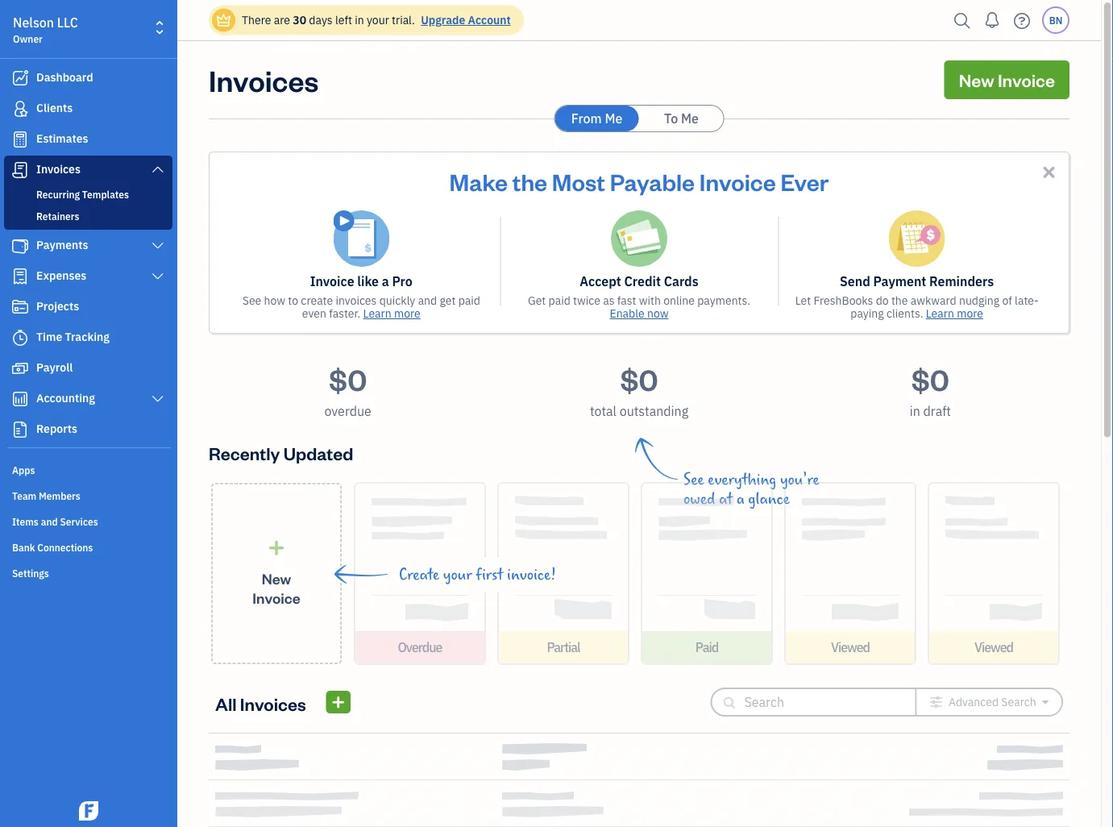 Task type: locate. For each thing, give the bounding box(es) containing it.
1 horizontal spatial me
[[681, 110, 699, 127]]

0 vertical spatial and
[[418, 293, 437, 308]]

invoice image
[[10, 162, 30, 178]]

a
[[382, 273, 389, 290], [737, 490, 745, 508]]

1 horizontal spatial $0
[[620, 360, 659, 398]]

to me
[[665, 110, 699, 127]]

1 horizontal spatial and
[[418, 293, 437, 308]]

a inside see everything you're owed at a glance
[[737, 490, 745, 508]]

1 vertical spatial in
[[910, 403, 921, 420]]

dashboard image
[[10, 70, 30, 86]]

new invoice link for create your first invoice!
[[211, 483, 342, 664]]

0 vertical spatial overdue
[[325, 403, 372, 420]]

0 horizontal spatial the
[[513, 166, 548, 196]]

1 horizontal spatial a
[[737, 490, 745, 508]]

and inside see how to create invoices quickly and get paid even faster.
[[418, 293, 437, 308]]

0 horizontal spatial new invoice link
[[211, 483, 342, 664]]

2 chevron large down image from the top
[[150, 270, 165, 283]]

1 vertical spatial a
[[737, 490, 745, 508]]

1 vertical spatial overdue
[[398, 639, 442, 656]]

1 vertical spatial see
[[684, 471, 704, 489]]

learn
[[363, 306, 392, 321], [926, 306, 955, 321]]

projects
[[36, 299, 79, 314]]

0 vertical spatial chevron large down image
[[150, 163, 165, 176]]

0 horizontal spatial in
[[355, 12, 364, 27]]

do
[[876, 293, 889, 308]]

learn for a
[[363, 306, 392, 321]]

new invoice down plus "image"
[[253, 569, 300, 607]]

chevron large down image inside 'expenses' link
[[150, 270, 165, 283]]

me right from on the right of page
[[605, 110, 623, 127]]

timer image
[[10, 330, 30, 346]]

see up owed
[[684, 471, 704, 489]]

1 vertical spatial new invoice link
[[211, 483, 342, 664]]

learn more down "reminders"
[[926, 306, 984, 321]]

invoices inside 'link'
[[36, 162, 81, 177]]

in inside the $0 in draft
[[910, 403, 921, 420]]

1 me from the left
[[605, 110, 623, 127]]

are
[[274, 12, 290, 27]]

send payment reminders
[[840, 273, 995, 290]]

see
[[243, 293, 261, 308], [684, 471, 704, 489]]

0 horizontal spatial paid
[[459, 293, 481, 308]]

chevron large down image
[[150, 240, 165, 252]]

chevron large down image for accounting
[[150, 393, 165, 406]]

from me link
[[555, 106, 639, 131]]

1 horizontal spatial viewed
[[975, 639, 1014, 656]]

0 horizontal spatial learn more
[[363, 306, 421, 321]]

1 horizontal spatial the
[[892, 293, 908, 308]]

1 horizontal spatial see
[[684, 471, 704, 489]]

$0 for $0 in draft
[[912, 360, 950, 398]]

a right at
[[737, 490, 745, 508]]

0 horizontal spatial viewed
[[831, 639, 870, 656]]

and left the get
[[418, 293, 437, 308]]

1 horizontal spatial more
[[957, 306, 984, 321]]

create
[[301, 293, 333, 308]]

in right left
[[355, 12, 364, 27]]

services
[[60, 515, 98, 528]]

2 more from the left
[[957, 306, 984, 321]]

go to help image
[[1010, 8, 1035, 33]]

recently updated
[[209, 442, 354, 464]]

new invoice link
[[945, 60, 1070, 99], [211, 483, 342, 664]]

all
[[215, 692, 237, 715]]

a left pro
[[382, 273, 389, 290]]

more down "reminders"
[[957, 306, 984, 321]]

invoices down the there
[[209, 60, 319, 99]]

outstanding
[[620, 403, 689, 420]]

learn right clients.
[[926, 306, 955, 321]]

clients.
[[887, 306, 924, 321]]

faster.
[[329, 306, 361, 321]]

chevron large down image for invoices
[[150, 163, 165, 176]]

updated
[[284, 442, 354, 464]]

2 me from the left
[[681, 110, 699, 127]]

0 vertical spatial invoices
[[209, 60, 319, 99]]

overdue
[[325, 403, 372, 420], [398, 639, 442, 656]]

crown image
[[215, 12, 232, 29]]

0 horizontal spatial new invoice
[[253, 569, 300, 607]]

0 vertical spatial new invoice
[[959, 68, 1056, 91]]

0 vertical spatial in
[[355, 12, 364, 27]]

0 horizontal spatial more
[[394, 306, 421, 321]]

payment image
[[10, 238, 30, 254]]

accept credit cards get paid twice as fast with online payments. enable now
[[528, 273, 751, 321]]

0 vertical spatial a
[[382, 273, 389, 290]]

invoices right all
[[240, 692, 306, 715]]

1 learn from the left
[[363, 306, 392, 321]]

accept credit cards image
[[611, 210, 668, 267]]

like
[[358, 273, 379, 290]]

let
[[796, 293, 811, 308]]

0 horizontal spatial see
[[243, 293, 261, 308]]

expenses link
[[4, 262, 173, 291]]

upgrade
[[421, 12, 466, 27]]

1 horizontal spatial in
[[910, 403, 921, 420]]

accept
[[580, 273, 622, 290]]

Search text field
[[745, 689, 890, 715]]

me inside "link"
[[605, 110, 623, 127]]

new invoice down go to help icon
[[959, 68, 1056, 91]]

your left first
[[443, 566, 472, 584]]

see inside see everything you're owed at a glance
[[684, 471, 704, 489]]

apps
[[12, 464, 35, 477]]

0 horizontal spatial new
[[262, 569, 291, 588]]

new invoice
[[959, 68, 1056, 91], [253, 569, 300, 607]]

estimate image
[[10, 131, 30, 148]]

0 horizontal spatial me
[[605, 110, 623, 127]]

chevron large down image up "recurring templates" link
[[150, 163, 165, 176]]

1 chevron large down image from the top
[[150, 163, 165, 176]]

payroll link
[[4, 354, 173, 383]]

1 learn more from the left
[[363, 306, 421, 321]]

1 $0 from the left
[[329, 360, 367, 398]]

1 vertical spatial the
[[892, 293, 908, 308]]

1 vertical spatial chevron large down image
[[150, 270, 165, 283]]

1 horizontal spatial learn
[[926, 306, 955, 321]]

0 vertical spatial see
[[243, 293, 261, 308]]

3 $0 from the left
[[912, 360, 950, 398]]

get
[[440, 293, 456, 308]]

new down search 'image'
[[959, 68, 995, 91]]

me right to
[[681, 110, 699, 127]]

make
[[450, 166, 508, 196]]

1 vertical spatial invoices
[[36, 162, 81, 177]]

even
[[302, 306, 326, 321]]

1 more from the left
[[394, 306, 421, 321]]

2 learn from the left
[[926, 306, 955, 321]]

see left how
[[243, 293, 261, 308]]

$0 up outstanding
[[620, 360, 659, 398]]

1 horizontal spatial new
[[959, 68, 995, 91]]

0 vertical spatial the
[[513, 166, 548, 196]]

0 horizontal spatial overdue
[[325, 403, 372, 420]]

1 vertical spatial and
[[41, 515, 58, 528]]

reminders
[[930, 273, 995, 290]]

$0
[[329, 360, 367, 398], [620, 360, 659, 398], [912, 360, 950, 398]]

there
[[242, 12, 271, 27]]

time tracking
[[36, 329, 110, 344]]

members
[[39, 489, 80, 502]]

chart image
[[10, 391, 30, 407]]

1 vertical spatial new invoice
[[253, 569, 300, 607]]

more down pro
[[394, 306, 421, 321]]

chevron large down image down chevron large down image
[[150, 270, 165, 283]]

$0 for $0 total outstanding
[[620, 360, 659, 398]]

more
[[394, 306, 421, 321], [957, 306, 984, 321]]

2 horizontal spatial $0
[[912, 360, 950, 398]]

more for send payment reminders
[[957, 306, 984, 321]]

bn
[[1050, 14, 1063, 27]]

chevron large down image up reports link
[[150, 393, 165, 406]]

in left draft
[[910, 403, 921, 420]]

invoice!
[[507, 566, 556, 584]]

3 chevron large down image from the top
[[150, 393, 165, 406]]

items
[[12, 515, 39, 528]]

0 horizontal spatial $0
[[329, 360, 367, 398]]

trial.
[[392, 12, 415, 27]]

$0 inside $0 total outstanding
[[620, 360, 659, 398]]

owner
[[13, 32, 43, 45]]

$0 up draft
[[912, 360, 950, 398]]

overdue down "create"
[[398, 639, 442, 656]]

new down plus "image"
[[262, 569, 291, 588]]

clients link
[[4, 94, 173, 123]]

your left trial.
[[367, 12, 389, 27]]

$0 inside the $0 in draft
[[912, 360, 950, 398]]

1 vertical spatial new
[[262, 569, 291, 588]]

overdue up updated
[[325, 403, 372, 420]]

clients
[[36, 100, 73, 115]]

in
[[355, 12, 364, 27], [910, 403, 921, 420]]

$0 inside the $0 overdue
[[329, 360, 367, 398]]

1 horizontal spatial paid
[[549, 293, 571, 308]]

late-
[[1015, 293, 1039, 308]]

create
[[399, 566, 440, 584]]

the left most on the top of the page
[[513, 166, 548, 196]]

2 $0 from the left
[[620, 360, 659, 398]]

nelson llc owner
[[13, 14, 78, 45]]

2 learn more from the left
[[926, 306, 984, 321]]

0 horizontal spatial and
[[41, 515, 58, 528]]

owed
[[684, 490, 715, 508]]

invoice left ever
[[700, 166, 776, 196]]

and right items
[[41, 515, 58, 528]]

apps link
[[4, 457, 173, 481]]

learn more down pro
[[363, 306, 421, 321]]

$0 down 'faster.'
[[329, 360, 367, 398]]

to
[[288, 293, 298, 308]]

0 horizontal spatial learn
[[363, 306, 392, 321]]

1 horizontal spatial new invoice link
[[945, 60, 1070, 99]]

0 horizontal spatial a
[[382, 273, 389, 290]]

1 vertical spatial your
[[443, 566, 472, 584]]

2 vertical spatial chevron large down image
[[150, 393, 165, 406]]

learn right 'faster.'
[[363, 306, 392, 321]]

0 vertical spatial your
[[367, 12, 389, 27]]

invoices up recurring
[[36, 162, 81, 177]]

0 horizontal spatial your
[[367, 12, 389, 27]]

viewed
[[831, 639, 870, 656], [975, 639, 1014, 656]]

chevron large down image
[[150, 163, 165, 176], [150, 270, 165, 283], [150, 393, 165, 406]]

1 horizontal spatial learn more
[[926, 306, 984, 321]]

learn more for reminders
[[926, 306, 984, 321]]

the right do
[[892, 293, 908, 308]]

see inside see how to create invoices quickly and get paid even faster.
[[243, 293, 261, 308]]

first
[[476, 566, 504, 584]]

invoice
[[998, 68, 1056, 91], [700, 166, 776, 196], [310, 273, 355, 290], [253, 588, 300, 607]]

0 vertical spatial new invoice link
[[945, 60, 1070, 99]]

invoices link
[[4, 156, 173, 185]]

learn more
[[363, 306, 421, 321], [926, 306, 984, 321]]



Task type: describe. For each thing, give the bounding box(es) containing it.
bank connections
[[12, 541, 93, 554]]

1 horizontal spatial overdue
[[398, 639, 442, 656]]

invoice like a pro image
[[333, 210, 390, 267]]

of
[[1003, 293, 1013, 308]]

more for invoice like a pro
[[394, 306, 421, 321]]

2 vertical spatial invoices
[[240, 692, 306, 715]]

ever
[[781, 166, 829, 196]]

the inside the let freshbooks do the awkward nudging of late- paying clients.
[[892, 293, 908, 308]]

glance
[[749, 490, 790, 508]]

0 vertical spatial new
[[959, 68, 995, 91]]

team
[[12, 489, 36, 502]]

team members link
[[4, 483, 173, 507]]

plus image
[[267, 540, 286, 556]]

as
[[603, 293, 615, 308]]

bank
[[12, 541, 35, 554]]

1 horizontal spatial new invoice
[[959, 68, 1056, 91]]

time tracking link
[[4, 323, 173, 352]]

reports
[[36, 421, 77, 436]]

1 horizontal spatial your
[[443, 566, 472, 584]]

$0 for $0 overdue
[[329, 360, 367, 398]]

templates
[[82, 188, 129, 201]]

paying
[[851, 306, 884, 321]]

see for see everything you're owed at a glance
[[684, 471, 704, 489]]

reports link
[[4, 415, 173, 444]]

credit
[[625, 273, 661, 290]]

estimates
[[36, 131, 88, 146]]

expense image
[[10, 269, 30, 285]]

new inside new invoice
[[262, 569, 291, 588]]

pro
[[392, 273, 413, 290]]

1 viewed from the left
[[831, 639, 870, 656]]

you're
[[781, 471, 820, 489]]

add invoice image
[[331, 693, 346, 712]]

settings
[[12, 567, 49, 580]]

2 horizontal spatial paid
[[696, 639, 719, 656]]

team members
[[12, 489, 80, 502]]

main element
[[0, 0, 218, 827]]

tracking
[[65, 329, 110, 344]]

total
[[590, 403, 617, 420]]

to me link
[[640, 106, 724, 131]]

2 viewed from the left
[[975, 639, 1014, 656]]

bn button
[[1043, 6, 1070, 34]]

$0 overdue
[[325, 360, 372, 420]]

report image
[[10, 422, 30, 438]]

items and services link
[[4, 509, 173, 533]]

connections
[[37, 541, 93, 554]]

30
[[293, 12, 306, 27]]

accounting link
[[4, 385, 173, 414]]

learn for reminders
[[926, 306, 955, 321]]

me for from me
[[605, 110, 623, 127]]

freshbooks
[[814, 293, 874, 308]]

retainers
[[36, 210, 79, 223]]

now
[[648, 306, 669, 321]]

recently
[[209, 442, 280, 464]]

draft
[[924, 403, 952, 420]]

invoice down go to help icon
[[998, 68, 1056, 91]]

account
[[468, 12, 511, 27]]

llc
[[57, 14, 78, 31]]

notifications image
[[980, 4, 1006, 36]]

projects link
[[4, 293, 173, 322]]

dashboard link
[[4, 64, 173, 93]]

$0 total outstanding
[[590, 360, 689, 420]]

see for see how to create invoices quickly and get paid even faster.
[[243, 293, 261, 308]]

payments.
[[698, 293, 751, 308]]

enable
[[610, 306, 645, 321]]

invoice like a pro
[[310, 273, 413, 290]]

quickly
[[380, 293, 416, 308]]

settings link
[[4, 560, 173, 585]]

expenses
[[36, 268, 86, 283]]

freshbooks image
[[76, 802, 102, 821]]

invoice up create
[[310, 273, 355, 290]]

send payment reminders image
[[889, 210, 946, 267]]

days
[[309, 12, 333, 27]]

estimates link
[[4, 125, 173, 154]]

payments
[[36, 237, 88, 252]]

me for to me
[[681, 110, 699, 127]]

to
[[665, 110, 678, 127]]

learn more for a
[[363, 306, 421, 321]]

make the most payable invoice ever
[[450, 166, 829, 196]]

bank connections link
[[4, 535, 173, 559]]

from
[[571, 110, 602, 127]]

money image
[[10, 360, 30, 377]]

payments link
[[4, 231, 173, 260]]

there are 30 days left in your trial. upgrade account
[[242, 12, 511, 27]]

nelson
[[13, 14, 54, 31]]

search image
[[950, 8, 976, 33]]

with
[[639, 293, 661, 308]]

create your first invoice!
[[399, 566, 556, 584]]

time
[[36, 329, 62, 344]]

new invoice link for invoices
[[945, 60, 1070, 99]]

see everything you're owed at a glance
[[684, 471, 820, 508]]

let freshbooks do the awkward nudging of late- paying clients.
[[796, 293, 1039, 321]]

chevron large down image for expenses
[[150, 270, 165, 283]]

cards
[[664, 273, 699, 290]]

fast
[[618, 293, 637, 308]]

recurring templates link
[[7, 185, 169, 204]]

items and services
[[12, 515, 98, 528]]

client image
[[10, 101, 30, 117]]

dashboard
[[36, 70, 93, 85]]

and inside "main" element
[[41, 515, 58, 528]]

from me
[[571, 110, 623, 127]]

partial
[[547, 639, 580, 656]]

everything
[[708, 471, 777, 489]]

close image
[[1040, 163, 1059, 181]]

get
[[528, 293, 546, 308]]

how
[[264, 293, 286, 308]]

paid inside accept credit cards get paid twice as fast with online payments. enable now
[[549, 293, 571, 308]]

most
[[552, 166, 606, 196]]

invoices
[[336, 293, 377, 308]]

paid inside see how to create invoices quickly and get paid even faster.
[[459, 293, 481, 308]]

payable
[[610, 166, 695, 196]]

awkward
[[911, 293, 957, 308]]

project image
[[10, 299, 30, 315]]

invoice down plus "image"
[[253, 588, 300, 607]]



Task type: vqa. For each thing, say whether or not it's contained in the screenshot.


